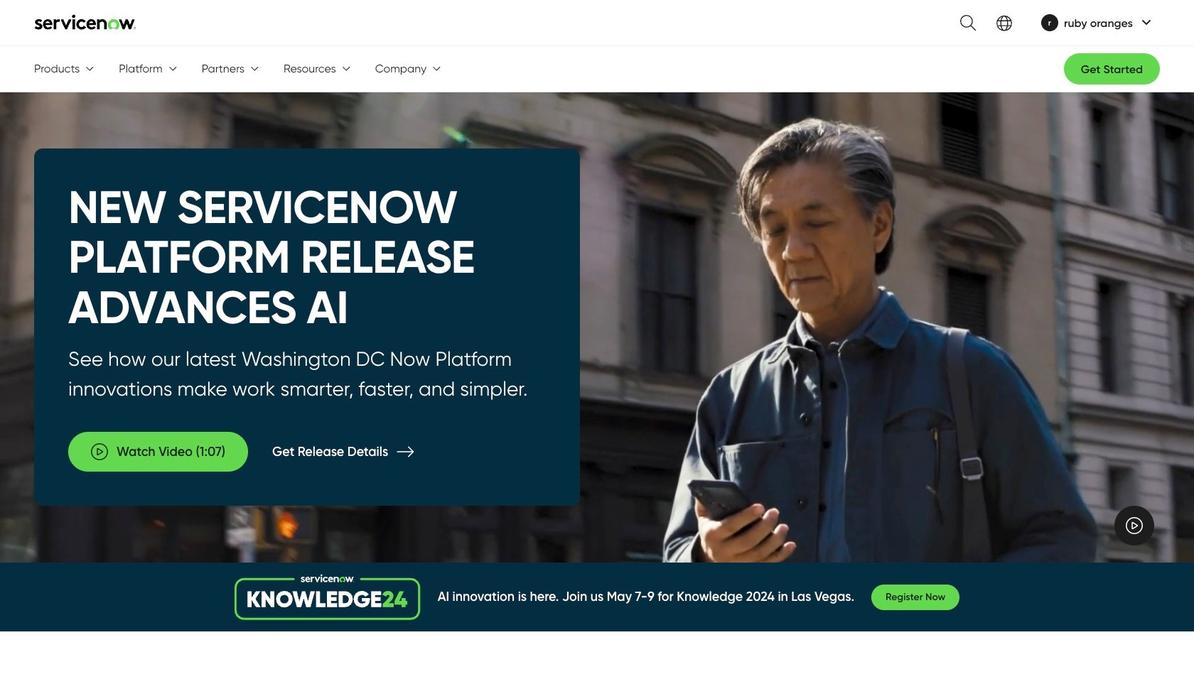 Task type: vqa. For each thing, say whether or not it's contained in the screenshot.
ServiceNow to the right
no



Task type: describe. For each thing, give the bounding box(es) containing it.
arc image
[[1142, 17, 1152, 28]]

play ambient video image
[[1126, 518, 1143, 535]]

servicenow image
[[34, 14, 137, 30]]



Task type: locate. For each thing, give the bounding box(es) containing it.
play ambient video element
[[1115, 506, 1155, 546]]

search image
[[952, 6, 976, 39]]



